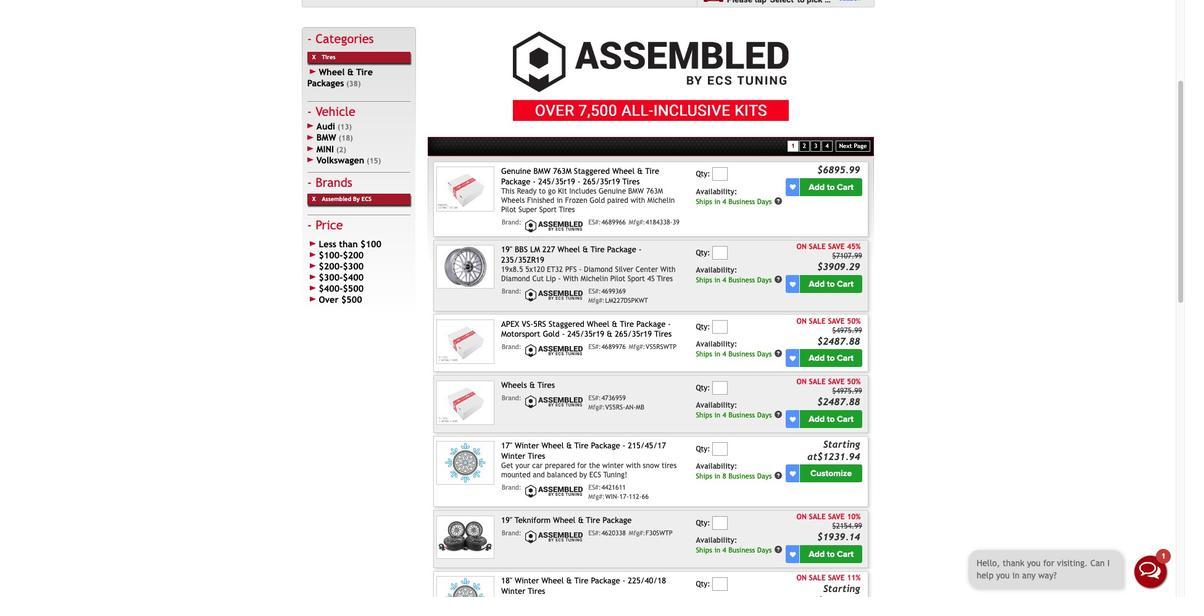 Task type: locate. For each thing, give the bounding box(es) containing it.
wheels inside genuine bmw 763m staggered wheel & tire package - 245/35r19 - 265/35r19 tires this ready to go kit includes genuine bmw 763m wheels finished in frozen gold paired with michelin pilot super sport tires
[[501, 196, 525, 205]]

1 horizontal spatial sport
[[628, 275, 645, 283]]

4 add to wish list image from the top
[[790, 416, 796, 423]]

cut
[[532, 275, 544, 283]]

2 days from the top
[[757, 276, 772, 284]]

$4975.99 for apex vs-5rs staggered wheel & tire package - motorsport gold - 245/35r19 & 265/35r19 tires
[[832, 326, 862, 335]]

4 on from the top
[[797, 513, 807, 522]]

ships for apex vs-5rs staggered wheel & tire package - motorsport gold - 245/35r19 & 265/35r19 tires
[[696, 350, 712, 358]]

2 at from the top
[[807, 596, 817, 597]]

qty: for apex vs-5rs staggered wheel & tire package - motorsport gold - 245/35r19 & 265/35r19 tires
[[696, 323, 710, 331]]

ships for 17" winter wheel & tire package - 215/45/17 winter tires
[[696, 472, 712, 481]]

es#: left 4736959
[[588, 394, 601, 402]]

brand: down 'tekniform'
[[502, 530, 521, 537]]

brand: for es#: 4699369 mfg#: lm227dspkwt
[[502, 288, 521, 295]]

1 vertical spatial 19"
[[501, 516, 512, 525]]

audi
[[316, 121, 335, 132]]

michelin up 4184338-
[[647, 196, 675, 205]]

at inside the starting at
[[807, 451, 817, 462]]

4 for wheels & tires
[[723, 411, 726, 419]]

brand: down mounted at the bottom
[[502, 484, 521, 491]]

es#4620338 - f30swtp - 19" tekniform wheel & tire package - assembled by ecs - volkswagen image
[[437, 516, 494, 559]]

to inside genuine bmw 763m staggered wheel & tire package - 245/35r19 - 265/35r19 tires this ready to go kit includes genuine bmw 763m wheels finished in frozen gold paired with michelin pilot super sport tires
[[539, 187, 546, 196]]

on for 19" bbs lm 227 wheel & tire package - 235/35zr19
[[797, 243, 807, 251]]

mfg#: for 4184338-
[[629, 219, 645, 226]]

2 add to cart from the top
[[809, 279, 854, 289]]

staggered up includes
[[574, 167, 610, 176]]

mfg#: left 4184338-
[[629, 219, 645, 226]]

mfg#: right 4689976
[[629, 343, 645, 351]]

$200
[[343, 250, 364, 261]]

1 horizontal spatial 763m
[[646, 187, 663, 196]]

50%
[[847, 317, 861, 326], [847, 378, 861, 387]]

sport down center
[[628, 275, 645, 283]]

sale for wheels & tires
[[809, 378, 826, 387]]

mfg#: left f30swtp
[[629, 530, 645, 537]]

1 vertical spatial staggered
[[549, 319, 584, 329]]

2 x from the top
[[312, 196, 316, 203]]

mfg#: inside es#: 4736959 mfg#: vs5rs-an-mb
[[588, 404, 605, 411]]

5 cart from the top
[[837, 549, 854, 560]]

save inside "on sale save 45% $7107.99 $3909.29"
[[828, 243, 845, 251]]

19" inside 19" bbs lm 227 wheel & tire package - 235/35zr19 19x8.5 5x120 et32 pfs - diamond silver center with diamond cut lip - with michelin pilot sport 4s tires
[[501, 245, 512, 255]]

3 on from the top
[[797, 378, 807, 387]]

1 on sale save 50% $4975.99 $2487.88 from the top
[[797, 317, 862, 347]]

0 vertical spatial 50%
[[847, 317, 861, 326]]

starting at
[[807, 439, 860, 462]]

245/35r19 up 4689976
[[567, 330, 604, 339]]

wheels down motorsport at the bottom left
[[501, 381, 527, 390]]

3 availability: from the top
[[696, 340, 737, 349]]

1 vertical spatial 763m
[[646, 187, 663, 196]]

4 link
[[822, 141, 832, 152]]

diamond left silver
[[584, 266, 613, 274]]

sport inside genuine bmw 763m staggered wheel & tire package - 245/35r19 - 265/35r19 tires this ready to go kit includes genuine bmw 763m wheels finished in frozen gold paired with michelin pilot super sport tires
[[539, 206, 557, 214]]

2 vertical spatial bmw
[[628, 187, 644, 196]]

staggered inside apex vs-5rs staggered wheel & tire package - motorsport gold - 245/35r19 & 265/35r19 tires
[[549, 319, 584, 329]]

5 question sign image from the top
[[774, 546, 783, 554]]

1 $4975.99 from the top
[[832, 326, 862, 335]]

- left 225/40/18
[[622, 577, 625, 586]]

starting up $1231.94
[[823, 439, 860, 450]]

es#: for es#: 4689976 mfg#: vs5rswtp
[[588, 343, 601, 351]]

wheel up 4689976
[[587, 319, 609, 329]]

assembled by ecs - corporate logo image down 19" tekniform wheel & tire package on the bottom of page
[[524, 530, 585, 545]]

x up packages
[[312, 54, 316, 60]]

1 x from the top
[[312, 54, 316, 60]]

prepared
[[545, 462, 575, 470]]

6 days from the top
[[757, 546, 772, 555]]

bmw
[[316, 132, 336, 143], [533, 167, 551, 176], [628, 187, 644, 196]]

None text field
[[712, 168, 728, 181], [712, 246, 728, 260], [712, 516, 728, 530], [712, 168, 728, 181], [712, 246, 728, 260], [712, 516, 728, 530]]

4 add to cart button from the top
[[800, 410, 862, 428]]

includes
[[569, 187, 596, 196]]

in for apex vs-5rs staggered wheel & tire package - motorsport gold - 245/35r19 & 265/35r19 tires
[[714, 350, 720, 358]]

0 vertical spatial 265/35r19
[[583, 177, 620, 186]]

& inside wheel & tire packages
[[347, 67, 354, 77]]

1 add to wish list image from the top
[[790, 184, 796, 190]]

1 vertical spatial $2487.88
[[817, 397, 860, 408]]

days for genuine bmw 763m staggered wheel & tire package - 245/35r19 - 265/35r19 tires
[[757, 197, 772, 206]]

5 brand: from the top
[[502, 484, 521, 491]]

19" left 'tekniform'
[[501, 516, 512, 525]]

& inside genuine bmw 763m staggered wheel & tire package - 245/35r19 - 265/35r19 tires this ready to go kit includes genuine bmw 763m wheels finished in frozen gold paired with michelin pilot super sport tires
[[637, 167, 643, 176]]

lm
[[530, 245, 540, 255]]

6 es#: from the top
[[588, 530, 601, 537]]

es#: inside es#: 4699369 mfg#: lm227dspkwt
[[588, 288, 601, 295]]

5 add to cart button from the top
[[800, 546, 862, 564]]

1 vertical spatial bmw
[[533, 167, 551, 176]]

save inside on sale save 10% $2154.99 $1939.14
[[828, 513, 845, 522]]

with right paired
[[631, 196, 645, 205]]

es#: left 4699369
[[588, 288, 601, 295]]

0 horizontal spatial with
[[563, 275, 578, 283]]

availability: ships in 4 business days for 19" bbs lm 227 wheel & tire package - 235/35zr19
[[696, 266, 772, 284]]

this
[[501, 187, 515, 196]]

1 vertical spatial 265/35r19
[[615, 330, 652, 339]]

pfs
[[565, 266, 577, 274]]

2 add to wish list image from the top
[[790, 281, 796, 287]]

diamond down 19x8.5
[[501, 275, 530, 283]]

assembled by ecs - corporate logo image down the lip in the top of the page
[[524, 288, 585, 303]]

4 cart from the top
[[837, 414, 854, 425]]

add to wish list image
[[790, 184, 796, 190], [790, 281, 796, 287], [790, 355, 796, 361], [790, 416, 796, 423], [790, 552, 796, 558]]

19" for 19" tekniform wheel & tire package
[[501, 516, 512, 525]]

265/35r19 up es#: 4689976 mfg#: vs5rswtp
[[615, 330, 652, 339]]

qty: for 19" bbs lm 227 wheel & tire package - 235/35zr19
[[696, 248, 710, 257]]

package inside 17" winter wheel & tire package - 215/45/17 winter tires get your car prepared for the winter with snow tires mounted and balanced by ecs tuning!
[[591, 442, 620, 451]]

package up this
[[501, 177, 530, 186]]

2 brand: from the top
[[502, 288, 521, 295]]

add to cart button for 19" tekniform wheel & tire package
[[800, 546, 862, 564]]

packages
[[307, 78, 344, 88]]

es#: for es#: 4620338 mfg#: f30swtp
[[588, 530, 601, 537]]

1 vertical spatial gold
[[543, 330, 560, 339]]

ecs down the
[[589, 471, 601, 480]]

with down pfs
[[563, 275, 578, 283]]

19" for 19" bbs lm 227 wheel & tire package - 235/35zr19 19x8.5 5x120 et32 pfs - diamond silver center with diamond cut lip - with michelin pilot sport 4s tires
[[501, 245, 512, 255]]

x left assembled
[[312, 196, 316, 203]]

assembled by ecs - corporate logo image for es#: 4689976 mfg#: vs5rswtp
[[524, 343, 585, 359]]

business for 17" winter wheel & tire package - 215/45/17 winter tires
[[728, 472, 755, 481]]

1 ships from the top
[[696, 197, 712, 206]]

mfg#: inside es#: 4699369 mfg#: lm227dspkwt
[[588, 297, 605, 304]]

0 vertical spatial $2487.88
[[817, 336, 860, 347]]

3 ships from the top
[[696, 350, 712, 358]]

on inside on sale save 11% starting at
[[797, 574, 807, 583]]

- up winter
[[622, 442, 625, 451]]

1 vertical spatial diamond
[[501, 275, 530, 283]]

6 qty: from the top
[[696, 519, 710, 528]]

business inside 'availability: ships in 8 business days'
[[728, 472, 755, 481]]

es#: left 4421611
[[588, 484, 601, 491]]

assembled by ecs - corporate logo image for es#: 4620338 mfg#: f30swtp
[[524, 530, 585, 545]]

1 horizontal spatial pilot
[[610, 275, 625, 283]]

mfg#: left vs5rs-
[[588, 404, 605, 411]]

5 availability: ships in 4 business days from the top
[[696, 536, 772, 555]]

2 horizontal spatial bmw
[[628, 187, 644, 196]]

with left "snow"
[[626, 462, 641, 470]]

es#: left 4620338
[[588, 530, 601, 537]]

4 for 19" bbs lm 227 wheel & tire package - 235/35zr19
[[723, 276, 726, 284]]

mfg#: down 4699369
[[588, 297, 605, 304]]

1 vertical spatial sport
[[628, 275, 645, 283]]

1 50% from the top
[[847, 317, 861, 326]]

package inside genuine bmw 763m staggered wheel & tire package - 245/35r19 - 265/35r19 tires this ready to go kit includes genuine bmw 763m wheels finished in frozen gold paired with michelin pilot super sport tires
[[501, 177, 530, 186]]

tire inside wheel & tire packages
[[356, 67, 373, 77]]

assembled by ecs - corporate logo image for es#: 4421611 mfg#: win-17-112-66
[[524, 484, 585, 499]]

3 es#: from the top
[[588, 343, 601, 351]]

3
[[814, 142, 817, 149]]

245/35r19 inside apex vs-5rs staggered wheel & tire package - motorsport gold - 245/35r19 & 265/35r19 tires
[[567, 330, 604, 339]]

package inside 19" bbs lm 227 wheel & tire package - 235/35zr19 19x8.5 5x120 et32 pfs - diamond silver center with diamond cut lip - with michelin pilot sport 4s tires
[[607, 245, 636, 255]]

0 vertical spatial with
[[631, 196, 645, 205]]

1 vertical spatial ecs
[[589, 471, 601, 480]]

0 vertical spatial 763m
[[553, 167, 572, 176]]

0 vertical spatial gold
[[590, 196, 605, 205]]

(2)
[[336, 145, 346, 154]]

sale inside on sale save 10% $2154.99 $1939.14
[[809, 513, 826, 522]]

assembled by ecs - corporate logo image up 227 at the left
[[524, 219, 585, 234]]

es#4699369 - lm227dspkwt - 19" bbs lm 227 wheel & tire package - 235/35zr19 - 19x8.5 5x120 et32 pfs - diamond silver center with diamond cut lip - with michelin pilot sport 4s tires - assembled by ecs - bmw image
[[437, 245, 494, 289]]

50% for wheels & tires
[[847, 378, 861, 387]]

1 assembled by ecs - corporate logo image from the top
[[524, 219, 585, 234]]

None text field
[[712, 320, 728, 334], [712, 381, 728, 395], [712, 442, 728, 456], [712, 577, 728, 591], [712, 320, 728, 334], [712, 381, 728, 395], [712, 442, 728, 456], [712, 577, 728, 591]]

brand: down 19x8.5
[[502, 288, 521, 295]]

5rs
[[533, 319, 546, 329]]

5 save from the top
[[828, 574, 845, 583]]

4 availability: ships in 4 business days from the top
[[696, 401, 772, 419]]

- up "vs5rswtp"
[[668, 319, 671, 329]]

next page
[[839, 142, 867, 149]]

michelin up 4699369
[[581, 275, 608, 283]]

1 vertical spatial pilot
[[610, 275, 625, 283]]

3 add to wish list image from the top
[[790, 355, 796, 361]]

motorsport
[[501, 330, 540, 339]]

0 vertical spatial 245/35r19
[[538, 177, 575, 186]]

to for wheels & tires
[[827, 414, 835, 425]]

0 vertical spatial $4975.99
[[832, 326, 862, 335]]

2 availability: from the top
[[696, 266, 737, 275]]

wheel inside the 18" winter wheel & tire package - 225/40/18 winter tires
[[541, 577, 564, 586]]

1 vertical spatial on sale save 50% $4975.99 $2487.88
[[797, 378, 862, 408]]

days for 17" winter wheel & tire package - 215/45/17 winter tires
[[757, 472, 772, 481]]

2 availability: ships in 4 business days from the top
[[696, 266, 772, 284]]

package up silver
[[607, 245, 636, 255]]

apex vs-5rs staggered wheel & tire package - motorsport gold - 245/35r19 & 265/35r19 tires link
[[501, 319, 672, 339]]

3 add from the top
[[809, 353, 825, 364]]

0 vertical spatial sport
[[539, 206, 557, 214]]

1 availability: from the top
[[696, 188, 737, 196]]

1 vertical spatial at
[[807, 596, 817, 597]]

763m up kit
[[553, 167, 572, 176]]

1 qty: from the top
[[696, 170, 710, 179]]

bmw up the go
[[533, 167, 551, 176]]

0 horizontal spatial gold
[[543, 330, 560, 339]]

2 on from the top
[[797, 317, 807, 326]]

wheel up prepared
[[541, 442, 564, 451]]

on sale save 11% starting at
[[797, 574, 861, 597]]

x tires
[[312, 54, 336, 60]]

tires inside apex vs-5rs staggered wheel & tire package - motorsport gold - 245/35r19 & 265/35r19 tires
[[654, 330, 672, 339]]

mfg#: left the win-
[[588, 493, 605, 501]]

with right center
[[660, 266, 676, 274]]

for
[[577, 462, 587, 470]]

add to wish list image for 19" bbs lm 227 wheel & tire package - 235/35zr19
[[790, 281, 796, 287]]

3 business from the top
[[728, 350, 755, 358]]

package inside the 18" winter wheel & tire package - 225/40/18 winter tires
[[591, 577, 620, 586]]

wheel & tire packages
[[307, 67, 373, 88]]

1 vertical spatial wheels
[[501, 381, 527, 390]]

0 vertical spatial michelin
[[647, 196, 675, 205]]

customize link
[[800, 465, 862, 483]]

8
[[723, 472, 726, 481]]

brand:
[[502, 219, 521, 226], [502, 288, 521, 295], [502, 343, 521, 351], [502, 394, 521, 402], [502, 484, 521, 491], [502, 530, 521, 537]]

0 horizontal spatial 763m
[[553, 167, 572, 176]]

2 on sale save 50% $4975.99 $2487.88 from the top
[[797, 378, 862, 408]]

1 horizontal spatial gold
[[590, 196, 605, 205]]

2 sale from the top
[[809, 317, 826, 326]]

1 vertical spatial starting
[[823, 584, 860, 595]]

112-
[[629, 493, 642, 501]]

0 horizontal spatial bmw
[[316, 132, 336, 143]]

brand: down motorsport at the bottom left
[[502, 343, 521, 351]]

winter right 17" in the left of the page
[[515, 442, 539, 451]]

0 vertical spatial x
[[312, 54, 316, 60]]

ships inside 'availability: ships in 8 business days'
[[696, 472, 712, 481]]

es#: for es#: 4421611 mfg#: win-17-112-66
[[588, 484, 601, 491]]

assembled by ecs - corporate logo image for es#: 4699369 mfg#: lm227dspkwt
[[524, 288, 585, 303]]

assembled by ecs - corporate logo image down wheels & tires link
[[524, 394, 585, 410]]

$4975.99 for wheels & tires
[[832, 387, 862, 396]]

4699369
[[601, 288, 626, 295]]

question sign image
[[774, 275, 783, 284], [774, 349, 783, 358], [774, 410, 783, 419], [774, 472, 783, 480], [774, 546, 783, 554]]

1 at from the top
[[807, 451, 817, 462]]

to
[[827, 182, 835, 193], [539, 187, 546, 196], [827, 279, 835, 289], [827, 353, 835, 364], [827, 414, 835, 425], [827, 549, 835, 560]]

3 availability: ships in 4 business days from the top
[[696, 340, 772, 358]]

sport
[[539, 206, 557, 214], [628, 275, 645, 283]]

3 sale from the top
[[809, 378, 826, 387]]

qty:
[[696, 170, 710, 179], [696, 248, 710, 257], [696, 323, 710, 331], [696, 384, 710, 392], [696, 445, 710, 453], [696, 519, 710, 528], [696, 580, 710, 589]]

wheels down this
[[501, 196, 525, 205]]

4 ships from the top
[[696, 411, 712, 419]]

staggered inside genuine bmw 763m staggered wheel & tire package - 245/35r19 - 265/35r19 tires this ready to go kit includes genuine bmw 763m wheels finished in frozen gold paired with michelin pilot super sport tires
[[574, 167, 610, 176]]

gold down includes
[[590, 196, 605, 205]]

2 starting from the top
[[823, 584, 860, 595]]

19" tekniform wheel & tire package link
[[501, 516, 632, 525]]

on sale save 50% $4975.99 $2487.88 for wheels & tires
[[797, 378, 862, 408]]

4 sale from the top
[[809, 513, 826, 522]]

assembled by ecs - corporate logo image for es#: 4689966 mfg#: 4184338-39
[[524, 219, 585, 234]]

19" left bbs
[[501, 245, 512, 255]]

$6895.99
[[817, 164, 860, 175]]

763m up 4184338-
[[646, 187, 663, 196]]

4 business from the top
[[728, 411, 755, 419]]

question sign image for 19" tekniform wheel & tire package
[[774, 546, 783, 554]]

3 brand: from the top
[[502, 343, 521, 351]]

5 availability: from the top
[[696, 462, 737, 471]]

3 question sign image from the top
[[774, 410, 783, 419]]

4 add to cart from the top
[[809, 414, 854, 425]]

add to wish list image for 19" tekniform wheel & tire package
[[790, 552, 796, 558]]

2 add to cart button from the top
[[800, 275, 862, 293]]

wheel inside 17" winter wheel & tire package - 215/45/17 winter tires get your car prepared for the winter with snow tires mounted and balanced by ecs tuning!
[[541, 442, 564, 451]]

days
[[757, 197, 772, 206], [757, 276, 772, 284], [757, 350, 772, 358], [757, 411, 772, 419], [757, 472, 772, 481], [757, 546, 772, 555]]

265/35r19 up includes
[[583, 177, 620, 186]]

0 vertical spatial at
[[807, 451, 817, 462]]

staggered right 5rs at the bottom left of the page
[[549, 319, 584, 329]]

0 vertical spatial ecs
[[362, 196, 372, 203]]

3 add to cart from the top
[[809, 353, 854, 364]]

5 on from the top
[[797, 574, 807, 583]]

add to cart
[[809, 182, 854, 193], [809, 279, 854, 289], [809, 353, 854, 364], [809, 414, 854, 425], [809, 549, 854, 560]]

brand: for es#: 4689966 mfg#: 4184338-39
[[502, 219, 521, 226]]

the
[[589, 462, 600, 470]]

with inside genuine bmw 763m staggered wheel & tire package - 245/35r19 - 265/35r19 tires this ready to go kit includes genuine bmw 763m wheels finished in frozen gold paired with michelin pilot super sport tires
[[631, 196, 645, 205]]

paired
[[607, 196, 628, 205]]

wheels
[[501, 196, 525, 205], [501, 381, 527, 390]]

4184338-
[[646, 219, 673, 226]]

1 add to cart from the top
[[809, 182, 854, 193]]

1 vertical spatial $4975.99
[[832, 387, 862, 396]]

$100-
[[319, 250, 343, 261]]

in inside genuine bmw 763m staggered wheel & tire package - 245/35r19 - 265/35r19 tires this ready to go kit includes genuine bmw 763m wheels finished in frozen gold paired with michelin pilot super sport tires
[[557, 196, 563, 205]]

$200-$300 link
[[307, 261, 410, 272]]

5 assembled by ecs - corporate logo image from the top
[[524, 484, 585, 499]]

frozen
[[565, 196, 587, 205]]

5 ships from the top
[[696, 472, 712, 481]]

days for 19" tekniform wheel & tire package
[[757, 546, 772, 555]]

7 qty: from the top
[[696, 580, 710, 589]]

4
[[825, 142, 829, 149], [723, 197, 726, 206], [723, 276, 726, 284], [723, 350, 726, 358], [723, 411, 726, 419], [723, 546, 726, 555]]

price
[[315, 218, 343, 232]]

ships
[[696, 197, 712, 206], [696, 276, 712, 284], [696, 350, 712, 358], [696, 411, 712, 419], [696, 472, 712, 481], [696, 546, 712, 555]]

39
[[673, 219, 680, 226]]

pilot down silver
[[610, 275, 625, 283]]

es#: left 4689966
[[588, 219, 601, 226]]

mfg#: for vs5rs-
[[588, 404, 605, 411]]

availability: for apex vs-5rs staggered wheel & tire package - motorsport gold - 245/35r19 & 265/35r19 tires
[[696, 340, 737, 349]]

$200-
[[319, 261, 343, 272]]

bmw down "audi"
[[316, 132, 336, 143]]

tire
[[356, 67, 373, 77], [645, 167, 659, 176], [591, 245, 605, 255], [620, 319, 634, 329], [574, 442, 589, 451], [586, 516, 600, 525], [574, 577, 589, 586]]

brand: down wheels & tires link
[[502, 394, 521, 402]]

wheel up paired
[[612, 167, 635, 176]]

save for apex vs-5rs staggered wheel & tire package - motorsport gold - 245/35r19 & 265/35r19 tires
[[828, 317, 845, 326]]

0 horizontal spatial sport
[[539, 206, 557, 214]]

package up 4620338
[[603, 516, 632, 525]]

x
[[312, 54, 316, 60], [312, 196, 316, 203]]

in inside 'availability: ships in 8 business days'
[[714, 472, 720, 481]]

wheel up pfs
[[558, 245, 580, 255]]

4 es#: from the top
[[588, 394, 601, 402]]

0 vertical spatial bmw
[[316, 132, 336, 143]]

0 vertical spatial with
[[660, 266, 676, 274]]

question sign image
[[774, 197, 783, 205]]

assembled by ecs - corporate logo image down 5rs at the bottom left of the page
[[524, 343, 585, 359]]

es#: left 4689976
[[588, 343, 601, 351]]

in for 19" bbs lm 227 wheel & tire package - 235/35zr19
[[714, 276, 720, 284]]

0 horizontal spatial pilot
[[501, 206, 516, 214]]

5 add to wish list image from the top
[[790, 552, 796, 558]]

4 add from the top
[[809, 414, 825, 425]]

center
[[636, 266, 658, 274]]

page
[[854, 142, 867, 149]]

0 horizontal spatial genuine
[[501, 167, 531, 176]]

2 question sign image from the top
[[774, 349, 783, 358]]

genuine up this
[[501, 167, 531, 176]]

2 business from the top
[[728, 276, 755, 284]]

cart
[[837, 182, 854, 193], [837, 279, 854, 289], [837, 353, 854, 364], [837, 414, 854, 425], [837, 549, 854, 560]]

5 qty: from the top
[[696, 445, 710, 453]]

brand: down super
[[502, 219, 521, 226]]

2 $4975.99 from the top
[[832, 387, 862, 396]]

1 on from the top
[[797, 243, 807, 251]]

lip
[[546, 275, 556, 283]]

0 horizontal spatial michelin
[[581, 275, 608, 283]]

4 for 19" tekniform wheel & tire package
[[723, 546, 726, 555]]

$2154.99
[[832, 522, 862, 531]]

with
[[660, 266, 676, 274], [563, 275, 578, 283]]

- inside 17" winter wheel & tire package - 215/45/17 winter tires get your car prepared for the winter with snow tires mounted and balanced by ecs tuning!
[[622, 442, 625, 451]]

days inside 'availability: ships in 8 business days'
[[757, 472, 772, 481]]

2 19" from the top
[[501, 516, 512, 525]]

245/35r19 up the go
[[538, 177, 575, 186]]

than
[[339, 239, 358, 249]]

3 cart from the top
[[837, 353, 854, 364]]

in
[[557, 196, 563, 205], [714, 197, 720, 206], [714, 276, 720, 284], [714, 350, 720, 358], [714, 411, 720, 419], [714, 472, 720, 481], [714, 546, 720, 555]]

1 $2487.88 from the top
[[817, 336, 860, 347]]

0 vertical spatial staggered
[[574, 167, 610, 176]]

sale inside "on sale save 45% $7107.99 $3909.29"
[[809, 243, 826, 251]]

4 availability: from the top
[[696, 401, 737, 410]]

volkswagen
[[316, 155, 364, 165]]

pilot inside 19" bbs lm 227 wheel & tire package - 235/35zr19 19x8.5 5x120 et32 pfs - diamond silver center with diamond cut lip - with michelin pilot sport 4s tires
[[610, 275, 625, 283]]

1 starting from the top
[[823, 439, 860, 450]]

1 link
[[788, 141, 799, 152]]

19" tekniform wheel & tire package
[[501, 516, 632, 525]]

starting
[[823, 439, 860, 450], [823, 584, 860, 595]]

0 vertical spatial on sale save 50% $4975.99 $2487.88
[[797, 317, 862, 347]]

1 vertical spatial genuine
[[599, 187, 626, 196]]

1 business from the top
[[728, 197, 755, 206]]

winter down 18"
[[501, 587, 525, 596]]

- up center
[[639, 245, 642, 255]]

1 vertical spatial michelin
[[581, 275, 608, 283]]

0 vertical spatial 19"
[[501, 245, 512, 255]]

2 $2487.88 from the top
[[817, 397, 860, 408]]

with inside 17" winter wheel & tire package - 215/45/17 winter tires get your car prepared for the winter with snow tires mounted and balanced by ecs tuning!
[[626, 462, 641, 470]]

1 horizontal spatial michelin
[[647, 196, 675, 205]]

vehicle audi (13) bmw (18) mini (2) volkswagen (15)
[[315, 104, 381, 165]]

wheel right 18"
[[541, 577, 564, 586]]

1 vertical spatial 245/35r19
[[567, 330, 604, 339]]

ships for genuine bmw 763m staggered wheel & tire package - 245/35r19 - 265/35r19 tires
[[696, 197, 712, 206]]

5 add to cart from the top
[[809, 549, 854, 560]]

2 wheels from the top
[[501, 381, 527, 390]]

wheel inside genuine bmw 763m staggered wheel & tire package - 245/35r19 - 265/35r19 tires this ready to go kit includes genuine bmw 763m wheels finished in frozen gold paired with michelin pilot super sport tires
[[612, 167, 635, 176]]

availability: inside 'availability: ships in 8 business days'
[[696, 462, 737, 471]]

4 qty: from the top
[[696, 384, 710, 392]]

$100
[[361, 239, 381, 249]]

in for 19" tekniform wheel & tire package
[[714, 546, 720, 555]]

50% for apex vs-5rs staggered wheel & tire package - motorsport gold - 245/35r19 & 265/35r19 tires
[[847, 317, 861, 326]]

0 vertical spatial pilot
[[501, 206, 516, 214]]

add for 19" tekniform wheel & tire package
[[809, 549, 825, 560]]

ships for wheels & tires
[[696, 411, 712, 419]]

0 vertical spatial starting
[[823, 439, 860, 450]]

qty: for wheels & tires
[[696, 384, 710, 392]]

tire inside genuine bmw 763m staggered wheel & tire package - 245/35r19 - 265/35r19 tires this ready to go kit includes genuine bmw 763m wheels finished in frozen gold paired with michelin pilot super sport tires
[[645, 167, 659, 176]]

genuine up paired
[[599, 187, 626, 196]]

mfg#: inside es#: 4421611 mfg#: win-17-112-66
[[588, 493, 605, 501]]

starting inside the starting at
[[823, 439, 860, 450]]

3 assembled by ecs - corporate logo image from the top
[[524, 343, 585, 359]]

2 link
[[799, 141, 810, 152]]

sport down finished
[[539, 206, 557, 214]]

1 es#: from the top
[[588, 219, 601, 226]]

sport inside 19" bbs lm 227 wheel & tire package - 235/35zr19 19x8.5 5x120 et32 pfs - diamond silver center with diamond cut lip - with michelin pilot sport 4s tires
[[628, 275, 645, 283]]

package up winter
[[591, 442, 620, 451]]

with
[[631, 196, 645, 205], [626, 462, 641, 470]]

sale for 19" tekniform wheel & tire package
[[809, 513, 826, 522]]

0 vertical spatial genuine
[[501, 167, 531, 176]]

genuine
[[501, 167, 531, 176], [599, 187, 626, 196]]

3 add to cart button from the top
[[800, 349, 862, 367]]

mfg#: for lm227dspkwt
[[588, 297, 605, 304]]

starting down 11%
[[823, 584, 860, 595]]

on inside on sale save 10% $2154.99 $1939.14
[[797, 513, 807, 522]]

3 days from the top
[[757, 350, 772, 358]]

package up "vs5rswtp"
[[636, 319, 666, 329]]

bmw up paired
[[628, 187, 644, 196]]

to for apex vs-5rs staggered wheel & tire package - motorsport gold - 245/35r19 & 265/35r19 tires
[[827, 353, 835, 364]]

on inside "on sale save 45% $7107.99 $3909.29"
[[797, 243, 807, 251]]

add to cart button
[[800, 178, 862, 196], [800, 275, 862, 293], [800, 349, 862, 367], [800, 410, 862, 428], [800, 546, 862, 564]]

5 sale from the top
[[809, 574, 826, 583]]

$500
[[343, 283, 364, 294], [341, 295, 362, 305]]

4 question sign image from the top
[[774, 472, 783, 480]]

winter up get
[[501, 452, 525, 461]]

ecs right by on the top of the page
[[362, 196, 372, 203]]

6 availability: from the top
[[696, 536, 737, 545]]

1 vertical spatial $500
[[341, 295, 362, 305]]

2 ships from the top
[[696, 276, 712, 284]]

2 es#: from the top
[[588, 288, 601, 295]]

pilot down this
[[501, 206, 516, 214]]

mini
[[316, 144, 334, 154]]

0 horizontal spatial ecs
[[362, 196, 372, 203]]

assembled by ecs - corporate logo image
[[524, 219, 585, 234], [524, 288, 585, 303], [524, 343, 585, 359], [524, 394, 585, 410], [524, 484, 585, 499], [524, 530, 585, 545]]

1 horizontal spatial bmw
[[533, 167, 551, 176]]

1 vertical spatial with
[[626, 462, 641, 470]]

question sign image for apex vs-5rs staggered wheel & tire package - motorsport gold - 245/35r19 & 265/35r19 tires
[[774, 349, 783, 358]]

1 brand: from the top
[[502, 219, 521, 226]]

availability: for 19" bbs lm 227 wheel & tire package - 235/35zr19
[[696, 266, 737, 275]]

car
[[532, 462, 543, 470]]

add to wish list image
[[790, 471, 796, 477]]

es#: for es#: 4689966 mfg#: 4184338-39
[[588, 219, 601, 226]]

4421611
[[601, 484, 626, 491]]

mfg#: for vs5rswtp
[[629, 343, 645, 351]]

6 business from the top
[[728, 546, 755, 555]]

1 vertical spatial x
[[312, 196, 316, 203]]

balanced
[[547, 471, 577, 480]]

1 wheels from the top
[[501, 196, 525, 205]]

1 vertical spatial 50%
[[847, 378, 861, 387]]

brand: for es#: 4689976 mfg#: vs5rswtp
[[502, 343, 521, 351]]

vehicle
[[315, 104, 355, 119]]

apex vs-5rs staggered wheel & tire package - motorsport gold - 245/35r19 & 265/35r19 tires
[[501, 319, 672, 339]]

package left 225/40/18
[[591, 577, 620, 586]]

1 save from the top
[[828, 243, 845, 251]]

wheel
[[319, 67, 345, 77], [612, 167, 635, 176], [558, 245, 580, 255], [587, 319, 609, 329], [541, 442, 564, 451], [553, 516, 576, 525], [541, 577, 564, 586]]

sale for apex vs-5rs staggered wheel & tire package - motorsport gold - 245/35r19 & 265/35r19 tires
[[809, 317, 826, 326]]

business for genuine bmw 763m staggered wheel & tire package - 245/35r19 - 265/35r19 tires
[[728, 197, 755, 206]]

es#: inside es#: 4736959 mfg#: vs5rs-an-mb
[[588, 394, 601, 402]]

2 qty: from the top
[[696, 248, 710, 257]]

gold down 5rs at the bottom left of the page
[[543, 330, 560, 339]]

add to cart for 19" bbs lm 227 wheel & tire package - 235/35zr19
[[809, 279, 854, 289]]

es#: inside es#: 4421611 mfg#: win-17-112-66
[[588, 484, 601, 491]]

0 vertical spatial wheels
[[501, 196, 525, 205]]

business
[[728, 197, 755, 206], [728, 276, 755, 284], [728, 350, 755, 358], [728, 411, 755, 419], [728, 472, 755, 481], [728, 546, 755, 555]]

package
[[501, 177, 530, 186], [607, 245, 636, 255], [636, 319, 666, 329], [591, 442, 620, 451], [603, 516, 632, 525], [591, 577, 620, 586]]

next
[[839, 142, 852, 149]]

genuine bmw 763m staggered wheel & tire package - 245/35r19 - 265/35r19 tires this ready to go kit includes genuine bmw 763m wheels finished in frozen gold paired with michelin pilot super sport tires
[[501, 167, 675, 214]]

1 horizontal spatial diamond
[[584, 266, 613, 274]]

5 es#: from the top
[[588, 484, 601, 491]]

wheel up packages
[[319, 67, 345, 77]]

1 question sign image from the top
[[774, 275, 783, 284]]

1 horizontal spatial ecs
[[589, 471, 601, 480]]

3 qty: from the top
[[696, 323, 710, 331]]

assembled by ecs - corporate logo image down balanced
[[524, 484, 585, 499]]

1 availability: ships in 4 business days from the top
[[696, 188, 772, 206]]



Task type: describe. For each thing, give the bounding box(es) containing it.
customize
[[810, 469, 852, 479]]

on for 19" tekniform wheel & tire package
[[797, 513, 807, 522]]

ships for 19" tekniform wheel & tire package
[[696, 546, 712, 555]]

$7107.99
[[832, 252, 862, 261]]

days for wheels & tires
[[757, 411, 772, 419]]

mfg#: for f30swtp
[[629, 530, 645, 537]]

over $500 link
[[307, 295, 410, 306]]

1
[[791, 142, 795, 149]]

add to cart for apex vs-5rs staggered wheel & tire package - motorsport gold - 245/35r19 & 265/35r19 tires
[[809, 353, 854, 364]]

- up ready
[[533, 177, 536, 186]]

235/35zr19
[[501, 255, 544, 265]]

es#: 4421611 mfg#: win-17-112-66
[[588, 484, 649, 501]]

17"
[[501, 442, 512, 451]]

- right pfs
[[579, 266, 582, 274]]

get
[[501, 462, 513, 470]]

add for wheels & tires
[[809, 414, 825, 425]]

ecs inside 17" winter wheel & tire package - 215/45/17 winter tires get your car prepared for the winter with snow tires mounted and balanced by ecs tuning!
[[589, 471, 601, 480]]

$2487.88 for wheels & tires
[[817, 397, 860, 408]]

4 brand: from the top
[[502, 394, 521, 402]]

cart for apex vs-5rs staggered wheel & tire package - motorsport gold - 245/35r19 & 265/35r19 tires
[[837, 353, 854, 364]]

your
[[515, 462, 530, 470]]

winter right 18"
[[515, 577, 539, 586]]

(15)
[[367, 157, 381, 165]]

wheel inside apex vs-5rs staggered wheel & tire package - motorsport gold - 245/35r19 & 265/35r19 tires
[[587, 319, 609, 329]]

es#: for es#: 4699369 mfg#: lm227dspkwt
[[588, 288, 601, 295]]

categories
[[315, 31, 374, 46]]

add to cart button for apex vs-5rs staggered wheel & tire package - motorsport gold - 245/35r19 & 265/35r19 tires
[[800, 349, 862, 367]]

bmw inside vehicle audi (13) bmw (18) mini (2) volkswagen (15)
[[316, 132, 336, 143]]

$1231.94
[[817, 451, 860, 462]]

question sign image for wheels & tires
[[774, 410, 783, 419]]

4736959
[[601, 394, 626, 402]]

17-
[[619, 493, 629, 501]]

package inside apex vs-5rs staggered wheel & tire package - motorsport gold - 245/35r19 & 265/35r19 tires
[[636, 319, 666, 329]]

tire inside 19" bbs lm 227 wheel & tire package - 235/35zr19 19x8.5 5x120 et32 pfs - diamond silver center with diamond cut lip - with michelin pilot sport 4s tires
[[591, 245, 605, 255]]

1 add to cart button from the top
[[800, 178, 862, 196]]

add for apex vs-5rs staggered wheel & tire package - motorsport gold - 245/35r19 & 265/35r19 tires
[[809, 353, 825, 364]]

starting inside on sale save 11% starting at
[[823, 584, 860, 595]]

ships for 19" bbs lm 227 wheel & tire package - 235/35zr19
[[696, 276, 712, 284]]

on for apex vs-5rs staggered wheel & tire package - motorsport gold - 245/35r19 & 265/35r19 tires
[[797, 317, 807, 326]]

availability: for wheels & tires
[[696, 401, 737, 410]]

18" winter wheel & tire package - 225/40/18 winter tires link
[[501, 577, 666, 596]]

- inside the 18" winter wheel & tire package - 225/40/18 winter tires
[[622, 577, 625, 586]]

on sale save 10% $2154.99 $1939.14
[[797, 513, 862, 543]]

tire inside the 18" winter wheel & tire package - 225/40/18 winter tires
[[574, 577, 589, 586]]

assembled
[[322, 196, 351, 203]]

cart for wheels & tires
[[837, 414, 854, 425]]

on for wheels & tires
[[797, 378, 807, 387]]

18"
[[501, 577, 512, 586]]

es#: 4736959 mfg#: vs5rs-an-mb
[[588, 394, 644, 411]]

gold inside apex vs-5rs staggered wheel & tire package - motorsport gold - 245/35r19 & 265/35r19 tires
[[543, 330, 560, 339]]

es#4004695 - win-18-112-57.1 - 18" winter wheel & tire package - 225/40/18 winter tires - get your car prepared for the winter with snow tires mounted and balanced by ecs tuning! - assembled by ecs - audi volkswagen image
[[437, 577, 494, 597]]

(38)
[[344, 79, 361, 88]]

save for 19" tekniform wheel & tire package
[[828, 513, 845, 522]]

sale inside on sale save 11% starting at
[[809, 574, 826, 583]]

availability: for 17" winter wheel & tire package - 215/45/17 winter tires
[[696, 462, 737, 471]]

5x120
[[525, 266, 545, 274]]

qty: for 17" winter wheel & tire package - 215/45/17 winter tires
[[696, 445, 710, 453]]

& inside 19" bbs lm 227 wheel & tire package - 235/35zr19 19x8.5 5x120 et32 pfs - diamond silver center with diamond cut lip - with michelin pilot sport 4s tires
[[582, 245, 588, 255]]

227
[[542, 245, 555, 255]]

business for wheels & tires
[[728, 411, 755, 419]]

19x8.5
[[501, 266, 523, 274]]

mounted
[[501, 471, 531, 480]]

business for apex vs-5rs staggered wheel & tire package - motorsport gold - 245/35r19 & 265/35r19 tires
[[728, 350, 755, 358]]

1 cart from the top
[[837, 182, 854, 193]]

$300
[[343, 261, 364, 272]]

1 horizontal spatial genuine
[[599, 187, 626, 196]]

availability: ships in 8 business days
[[696, 462, 772, 481]]

265/35r19 inside genuine bmw 763m staggered wheel & tire package - 245/35r19 - 265/35r19 tires this ready to go kit includes genuine bmw 763m wheels finished in frozen gold paired with michelin pilot super sport tires
[[583, 177, 620, 186]]

wheels & tires link
[[501, 381, 555, 390]]

1 add from the top
[[809, 182, 825, 193]]

availability: ships in 4 business days for apex vs-5rs staggered wheel & tire package - motorsport gold - 245/35r19 & 265/35r19 tires
[[696, 340, 772, 358]]

vs5rswtp
[[646, 343, 677, 351]]

2 cart from the top
[[837, 279, 854, 289]]

- right motorsport at the bottom left
[[562, 330, 565, 339]]

et32
[[547, 266, 563, 274]]

in for 17" winter wheel & tire package - 215/45/17 winter tires
[[714, 472, 720, 481]]

wheel inside 19" bbs lm 227 wheel & tire package - 235/35zr19 19x8.5 5x120 et32 pfs - diamond silver center with diamond cut lip - with michelin pilot sport 4s tires
[[558, 245, 580, 255]]

less than $100 link
[[307, 239, 410, 250]]

and
[[533, 471, 545, 480]]

michelin inside genuine bmw 763m staggered wheel & tire package - 245/35r19 - 265/35r19 tires this ready to go kit includes genuine bmw 763m wheels finished in frozen gold paired with michelin pilot super sport tires
[[647, 196, 675, 205]]

265/35r19 inside apex vs-5rs staggered wheel & tire package - motorsport gold - 245/35r19 & 265/35r19 tires
[[615, 330, 652, 339]]

mfg#: for win-
[[588, 493, 605, 501]]

pilot inside genuine bmw 763m staggered wheel & tire package - 245/35r19 - 265/35r19 tires this ready to go kit includes genuine bmw 763m wheels finished in frozen gold paired with michelin pilot super sport tires
[[501, 206, 516, 214]]

$2487.88 for apex vs-5rs staggered wheel & tire package - motorsport gold - 245/35r19 & 265/35r19 tires
[[817, 336, 860, 347]]

f30swtp
[[646, 530, 673, 537]]

michelin inside 19" bbs lm 227 wheel & tire package - 235/35zr19 19x8.5 5x120 et32 pfs - diamond silver center with diamond cut lip - with michelin pilot sport 4s tires
[[581, 275, 608, 283]]

wheel right 'tekniform'
[[553, 516, 576, 525]]

$3909.29
[[817, 261, 860, 272]]

$300-
[[319, 272, 343, 283]]

qty: for 19" tekniform wheel & tire package
[[696, 519, 710, 528]]

silver
[[615, 266, 633, 274]]

ecs inside brands x assembled by ecs
[[362, 196, 372, 203]]

by
[[353, 196, 360, 203]]

225/40/18
[[628, 577, 666, 586]]

snow
[[643, 462, 659, 470]]

at inside on sale save 11% starting at
[[807, 596, 817, 597]]

- right the lip in the top of the page
[[558, 275, 561, 283]]

es#: 4689966 mfg#: 4184338-39
[[588, 219, 680, 226]]

(13)
[[337, 123, 352, 132]]

availability: ships in 4 business days for wheels & tires
[[696, 401, 772, 419]]

4 assembled by ecs - corporate logo image from the top
[[524, 394, 585, 410]]

availability: ships in 4 business days for 19" tekniform wheel & tire package
[[696, 536, 772, 555]]

save for wheels & tires
[[828, 378, 845, 387]]

save inside on sale save 11% starting at
[[828, 574, 845, 583]]

0 vertical spatial diamond
[[584, 266, 613, 274]]

add to wish list image for apex vs-5rs staggered wheel & tire package - motorsport gold - 245/35r19 & 265/35r19 tires
[[790, 355, 796, 361]]

in for wheels & tires
[[714, 411, 720, 419]]

es#: 4620338 mfg#: f30swtp
[[588, 530, 673, 537]]

qty: for genuine bmw 763m staggered wheel & tire package - 245/35r19 - 265/35r19 tires
[[696, 170, 710, 179]]

vs-
[[522, 319, 533, 329]]

4620338
[[601, 530, 626, 537]]

brands x assembled by ecs
[[312, 175, 372, 203]]

& inside the 18" winter wheel & tire package - 225/40/18 winter tires
[[566, 577, 572, 586]]

by
[[579, 471, 587, 480]]

wheel inside wheel & tire packages
[[319, 67, 345, 77]]

winter
[[602, 462, 624, 470]]

on sale save 45% $7107.99 $3909.29
[[797, 243, 862, 272]]

staggered for -
[[549, 319, 584, 329]]

4 for genuine bmw 763m staggered wheel & tire package - 245/35r19 - 265/35r19 tires
[[723, 197, 726, 206]]

vs5rs-
[[605, 404, 625, 411]]

tire inside apex vs-5rs staggered wheel & tire package - motorsport gold - 245/35r19 & 265/35r19 tires
[[620, 319, 634, 329]]

in for genuine bmw 763m staggered wheel & tire package - 245/35r19 - 265/35r19 tires
[[714, 197, 720, 206]]

4s
[[647, 275, 655, 283]]

on sale save 50% $4975.99 $2487.88 for apex vs-5rs staggered wheel & tire package - motorsport gold - 245/35r19 & 265/35r19 tires
[[797, 317, 862, 347]]

add for 19" bbs lm 227 wheel & tire package - 235/35zr19
[[809, 279, 825, 289]]

es#4421611 - win-17-112-66 - 17" winter wheel & tire package - 215/45/17 winter tires - get your car prepared for the winter with snow tires mounted and balanced by ecs tuning! - assembled by ecs - mini image
[[437, 442, 494, 485]]

staggered for 265/35r19
[[574, 167, 610, 176]]

tires
[[662, 462, 677, 470]]

gold inside genuine bmw 763m staggered wheel & tire package - 245/35r19 - 265/35r19 tires this ready to go kit includes genuine bmw 763m wheels finished in frozen gold paired with michelin pilot super sport tires
[[590, 196, 605, 205]]

66
[[642, 493, 649, 501]]

over
[[319, 295, 339, 305]]

next page link
[[836, 141, 871, 152]]

4 for apex vs-5rs staggered wheel & tire package - motorsport gold - 245/35r19 & 265/35r19 tires
[[723, 350, 726, 358]]

availability: ships in 4 business days for genuine bmw 763m staggered wheel & tire package - 245/35r19 - 265/35r19 tires
[[696, 188, 772, 206]]

0 vertical spatial $500
[[343, 283, 364, 294]]

10%
[[847, 513, 861, 522]]

$100-$200 link
[[307, 250, 410, 261]]

business for 19" tekniform wheel & tire package
[[728, 546, 755, 555]]

add to cart button for wheels & tires
[[800, 410, 862, 428]]

bbs
[[515, 245, 528, 255]]

to for 19" tekniform wheel & tire package
[[827, 549, 835, 560]]

go
[[548, 187, 556, 196]]

$400-$500 link
[[307, 283, 410, 295]]

to for 19" bbs lm 227 wheel & tire package - 235/35zr19
[[827, 279, 835, 289]]

add to cart for wheels & tires
[[809, 414, 854, 425]]

availability: for genuine bmw 763m staggered wheel & tire package - 245/35r19 - 265/35r19 tires
[[696, 188, 737, 196]]

es#: 4699369 mfg#: lm227dspkwt
[[588, 288, 648, 304]]

- up includes
[[578, 177, 581, 186]]

days for 19" bbs lm 227 wheel & tire package - 235/35zr19
[[757, 276, 772, 284]]

business for 19" bbs lm 227 wheel & tire package - 235/35zr19
[[728, 276, 755, 284]]

19" bbs lm 227 wheel & tire package - 235/35zr19 link
[[501, 245, 642, 265]]

kit
[[558, 187, 567, 196]]

brand: for es#: 4620338 mfg#: f30swtp
[[502, 530, 521, 537]]

215/45/17
[[628, 442, 666, 451]]

add to cart button for 19" bbs lm 227 wheel & tire package - 235/35zr19
[[800, 275, 862, 293]]

es#: 4689976 mfg#: vs5rswtp
[[588, 343, 677, 351]]

days for apex vs-5rs staggered wheel & tire package - motorsport gold - 245/35r19 & 265/35r19 tires
[[757, 350, 772, 358]]

19" bbs lm 227 wheel & tire package - 235/35zr19 19x8.5 5x120 et32 pfs - diamond silver center with diamond cut lip - with michelin pilot sport 4s tires
[[501, 245, 676, 283]]

genuine bmw 763m staggered wheel & tire package - 245/35r19 - 265/35r19 tires link
[[501, 167, 659, 186]]

tires inside the 18" winter wheel & tire package - 225/40/18 winter tires
[[528, 587, 545, 596]]

4689966
[[601, 219, 626, 226]]

es#: for es#: 4736959 mfg#: vs5rs-an-mb
[[588, 394, 601, 402]]

cart for 19" tekniform wheel & tire package
[[837, 549, 854, 560]]

0 horizontal spatial diamond
[[501, 275, 530, 283]]

tires inside 19" bbs lm 227 wheel & tire package - 235/35zr19 19x8.5 5x120 et32 pfs - diamond silver center with diamond cut lip - with michelin pilot sport 4s tires
[[657, 275, 673, 283]]

3 link
[[810, 141, 821, 152]]

245/35r19 inside genuine bmw 763m staggered wheel & tire package - 245/35r19 - 265/35r19 tires this ready to go kit includes genuine bmw 763m wheels finished in frozen gold paired with michelin pilot super sport tires
[[538, 177, 575, 186]]

1 horizontal spatial with
[[660, 266, 676, 274]]

tires inside 17" winter wheel & tire package - 215/45/17 winter tires get your car prepared for the winter with snow tires mounted and balanced by ecs tuning!
[[528, 452, 545, 461]]

1 vertical spatial with
[[563, 275, 578, 283]]

17" winter wheel & tire package - 215/45/17 winter tires link
[[501, 442, 666, 461]]

& inside 17" winter wheel & tire package - 215/45/17 winter tires get your car prepared for the winter with snow tires mounted and balanced by ecs tuning!
[[566, 442, 572, 451]]

tire inside 17" winter wheel & tire package - 215/45/17 winter tires get your car prepared for the winter with snow tires mounted and balanced by ecs tuning!
[[574, 442, 589, 451]]

$300-$400 link
[[307, 272, 410, 283]]

brand: for es#: 4421611 mfg#: win-17-112-66
[[502, 484, 521, 491]]

x inside brands x assembled by ecs
[[312, 196, 316, 203]]



Task type: vqa. For each thing, say whether or not it's contained in the screenshot.
including
no



